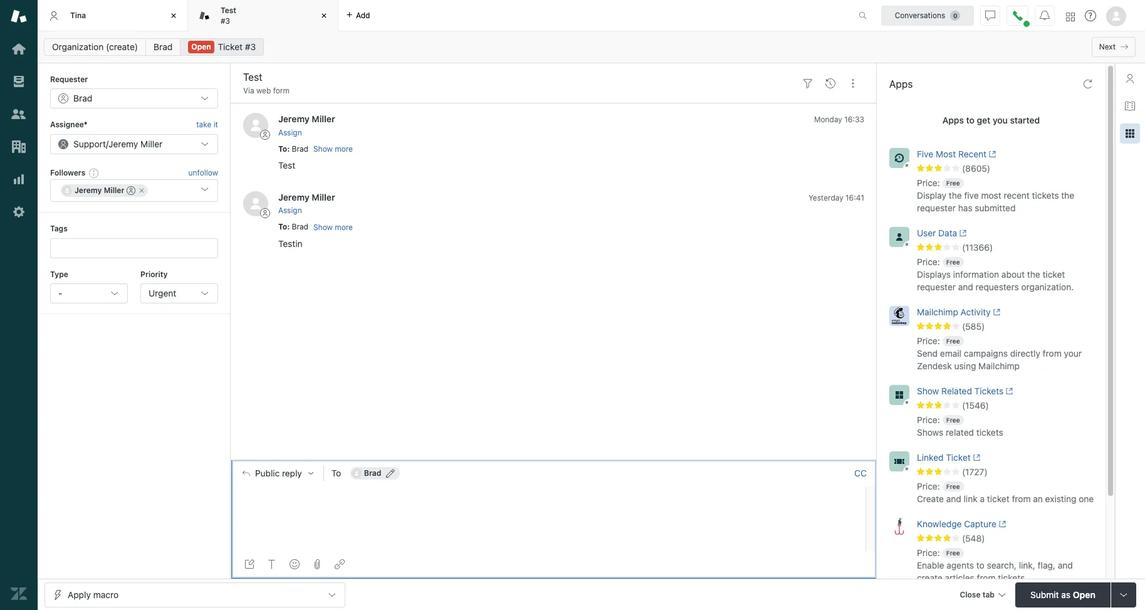 Task type: vqa. For each thing, say whether or not it's contained in the screenshot.
Brad in the to : brad show more testin
yes



Task type: locate. For each thing, give the bounding box(es) containing it.
free for information
[[947, 258, 961, 266]]

more for test
[[335, 144, 353, 154]]

tina
[[70, 11, 86, 20]]

campaigns
[[965, 348, 1009, 359]]

assign button up to : brad show more test in the left of the page
[[278, 127, 302, 138]]

tabs tab list
[[38, 0, 846, 31]]

#3 inside test #3
[[221, 16, 230, 25]]

#3 inside secondary element
[[245, 41, 256, 52]]

1 horizontal spatial ticket
[[1043, 269, 1066, 280]]

about
[[1002, 269, 1025, 280]]

0 vertical spatial show more button
[[314, 144, 353, 155]]

2 free from the top
[[947, 258, 961, 266]]

price: inside price: free displays information about the ticket requester and requesters organization.
[[918, 257, 941, 267]]

0 horizontal spatial open
[[192, 42, 211, 51]]

organization (create) button
[[44, 38, 146, 56]]

free up email
[[947, 337, 961, 345]]

0 vertical spatial avatar image
[[243, 113, 268, 138]]

4 stars. 548 reviews. element
[[918, 533, 1099, 544]]

unfollow
[[189, 168, 218, 177]]

notifications image
[[1041, 10, 1051, 20]]

assign up testin
[[278, 206, 302, 215]]

0 vertical spatial ticket
[[1043, 269, 1066, 280]]

(opens in a new tab) image for linked ticket
[[971, 454, 981, 462]]

1 vertical spatial assign button
[[278, 205, 302, 217]]

1 show more button from the top
[[314, 144, 353, 155]]

to left get
[[967, 115, 975, 125]]

#3 up ticket #3
[[221, 16, 230, 25]]

2 : from the top
[[287, 222, 290, 232]]

existing
[[1046, 494, 1077, 504]]

price: up shows
[[918, 415, 941, 425]]

2 avatar image from the top
[[243, 191, 268, 216]]

Monday 16:33 text field
[[815, 115, 865, 124]]

the up has
[[949, 190, 963, 201]]

tags element
[[50, 238, 218, 258]]

0 vertical spatial #3
[[221, 16, 230, 25]]

1 vertical spatial more
[[335, 222, 353, 232]]

open right as
[[1074, 589, 1096, 600]]

user
[[918, 228, 937, 238]]

to left klobrad84@gmail.com icon
[[332, 468, 341, 479]]

ticket inside price: free create and link a ticket from an existing one
[[988, 494, 1010, 504]]

free inside the price: free display the five most recent tickets the requester has submitted
[[947, 179, 961, 187]]

price: up enable
[[918, 547, 941, 558]]

1 vertical spatial #3
[[245, 41, 256, 52]]

ticket inside price: free displays information about the ticket requester and requesters organization.
[[1043, 269, 1066, 280]]

from left your
[[1043, 348, 1062, 359]]

displays possible ticket submission types image
[[1120, 590, 1130, 600]]

jeremy miller
[[75, 186, 124, 195]]

2 requester from the top
[[918, 282, 956, 292]]

free up display
[[947, 179, 961, 187]]

assign button up testin
[[278, 205, 302, 217]]

urgent
[[149, 288, 176, 299]]

0 horizontal spatial (opens in a new tab) image
[[958, 230, 968, 237]]

(opens in a new tab) image inside mailchimp activity link
[[991, 309, 1001, 316]]

and left link
[[947, 494, 962, 504]]

tickets up linked ticket link
[[977, 427, 1004, 438]]

assign up to : brad show more test in the left of the page
[[278, 128, 302, 137]]

to up testin
[[278, 222, 287, 232]]

1 vertical spatial open
[[1074, 589, 1096, 600]]

apply
[[68, 589, 91, 600]]

1 horizontal spatial tickets
[[1033, 190, 1060, 201]]

0 vertical spatial (opens in a new tab) image
[[958, 230, 968, 237]]

price: for send
[[918, 336, 941, 346]]

3 stars. 8605 reviews. element
[[918, 163, 1099, 174]]

show more button for testin
[[314, 222, 353, 233]]

to for to
[[332, 468, 341, 479]]

2 vertical spatial and
[[1059, 560, 1074, 571]]

unfollow button
[[189, 167, 218, 179]]

take it
[[196, 120, 218, 129]]

1 vertical spatial tickets
[[977, 427, 1004, 438]]

1 horizontal spatial (opens in a new tab) image
[[1004, 388, 1014, 395]]

five most recent link
[[918, 148, 1076, 163]]

0 vertical spatial to
[[967, 115, 975, 125]]

jeremy miller link for testin
[[278, 192, 335, 203]]

(1546)
[[963, 400, 990, 411]]

brad inside the brad link
[[154, 41, 173, 52]]

0 vertical spatial to
[[278, 144, 287, 153]]

and for (548)
[[1059, 560, 1074, 571]]

free up agents
[[947, 549, 961, 557]]

2 vertical spatial to
[[332, 468, 341, 479]]

apps to get you started
[[943, 115, 1041, 125]]

it
[[214, 120, 218, 129]]

- button
[[50, 283, 128, 304]]

secondary element
[[38, 34, 1146, 60]]

mailchimp activity link
[[918, 306, 1076, 321]]

0 vertical spatial assign button
[[278, 127, 302, 138]]

2 assign button from the top
[[278, 205, 302, 217]]

miller up to : brad show more testin
[[312, 192, 335, 203]]

free down 'linked ticket'
[[947, 483, 961, 490]]

ticket down test #3
[[218, 41, 243, 52]]

0 vertical spatial assign
[[278, 128, 302, 137]]

information
[[954, 269, 1000, 280]]

miller
[[312, 114, 335, 124], [141, 138, 163, 149], [104, 186, 124, 195], [312, 192, 335, 203]]

directly
[[1011, 348, 1041, 359]]

jeremy miller assign up to : brad show more testin
[[278, 192, 335, 215]]

take
[[196, 120, 212, 129]]

1 vertical spatial apps
[[943, 115, 965, 125]]

0 horizontal spatial tickets
[[977, 427, 1004, 438]]

(opens in a new tab) image inside the show related tickets link
[[1004, 388, 1014, 395]]

(opens in a new tab) image up (11366) at the right top
[[958, 230, 968, 237]]

2 jeremy miller assign from the top
[[278, 192, 335, 215]]

requester element
[[50, 89, 218, 109]]

ticket inside linked ticket link
[[947, 452, 971, 463]]

show
[[314, 144, 333, 154], [314, 222, 333, 232], [918, 386, 940, 396]]

0 vertical spatial jeremy miller assign
[[278, 114, 335, 137]]

jeremy miller option
[[61, 185, 148, 197]]

1 vertical spatial mailchimp
[[979, 361, 1020, 371]]

price: up send
[[918, 336, 941, 346]]

1 vertical spatial ticket
[[988, 494, 1010, 504]]

to right agents
[[977, 560, 985, 571]]

and
[[959, 282, 974, 292], [947, 494, 962, 504], [1059, 560, 1074, 571]]

linked ticket image
[[890, 452, 910, 472]]

0 vertical spatial show
[[314, 144, 333, 154]]

1 vertical spatial avatar image
[[243, 191, 268, 216]]

jeremy miller link for test
[[278, 114, 335, 124]]

free inside price: free create and link a ticket from an existing one
[[947, 483, 961, 490]]

edit user image
[[387, 469, 395, 478]]

0 vertical spatial and
[[959, 282, 974, 292]]

mailchimp down displays at the top right
[[918, 307, 959, 317]]

0 horizontal spatial mailchimp
[[918, 307, 959, 317]]

a
[[981, 494, 985, 504]]

mailchimp activity image
[[890, 306, 910, 326]]

free for email
[[947, 337, 961, 345]]

and for (11366)
[[959, 282, 974, 292]]

add attachment image
[[312, 559, 322, 569]]

2 horizontal spatial the
[[1062, 190, 1075, 201]]

1 vertical spatial to
[[278, 222, 287, 232]]

(opens in a new tab) image up (8605)
[[987, 151, 997, 158]]

0 vertical spatial jeremy miller link
[[278, 114, 335, 124]]

miller inside assignee* element
[[141, 138, 163, 149]]

: inside to : brad show more testin
[[287, 222, 290, 232]]

to down 'form'
[[278, 144, 287, 153]]

1 horizontal spatial the
[[1028, 269, 1041, 280]]

an
[[1034, 494, 1044, 504]]

avatar image for testin
[[243, 191, 268, 216]]

2 vertical spatial from
[[978, 573, 996, 583]]

#3
[[221, 16, 230, 25], [245, 41, 256, 52]]

2 assign from the top
[[278, 206, 302, 215]]

enable
[[918, 560, 945, 571]]

price: for create
[[918, 481, 941, 492]]

tab
[[188, 0, 339, 31]]

: up testin
[[287, 222, 290, 232]]

public reply button
[[231, 461, 323, 487]]

five most recent
[[918, 149, 987, 159]]

and inside price: free displays information about the ticket requester and requesters organization.
[[959, 282, 974, 292]]

price: for display
[[918, 177, 941, 188]]

4 price: from the top
[[918, 415, 941, 425]]

organizations image
[[11, 139, 27, 155]]

jeremy miller link up to : brad show more testin
[[278, 192, 335, 203]]

user data
[[918, 228, 958, 238]]

jeremy inside assignee* element
[[109, 138, 138, 149]]

from
[[1043, 348, 1062, 359], [1013, 494, 1031, 504], [978, 573, 996, 583]]

conversations button
[[882, 5, 975, 25]]

2 more from the top
[[335, 222, 353, 232]]

6 price: from the top
[[918, 547, 941, 558]]

urgent button
[[140, 283, 218, 304]]

more inside to : brad show more test
[[335, 144, 353, 154]]

requesters
[[976, 282, 1020, 292]]

1 jeremy miller link from the top
[[278, 114, 335, 124]]

1 : from the top
[[287, 144, 290, 153]]

free for and
[[947, 483, 961, 490]]

(opens in a new tab) image inside the user data 'link'
[[958, 230, 968, 237]]

free up displays at the top right
[[947, 258, 961, 266]]

(opens in a new tab) image up (1727)
[[971, 454, 981, 462]]

miller up to : brad show more test in the left of the page
[[312, 114, 335, 124]]

tickets.
[[999, 573, 1028, 583]]

apps image
[[1126, 129, 1136, 139]]

0 vertical spatial ticket
[[218, 41, 243, 52]]

ticket up (1727)
[[947, 452, 971, 463]]

0 horizontal spatial apps
[[890, 78, 913, 90]]

button displays agent's chat status as invisible. image
[[986, 10, 996, 20]]

0 vertical spatial apps
[[890, 78, 913, 90]]

2 price: from the top
[[918, 257, 941, 267]]

hide composer image
[[549, 455, 559, 465]]

remove image
[[138, 187, 146, 195]]

1 vertical spatial from
[[1013, 494, 1031, 504]]

related
[[947, 427, 975, 438]]

tickets inside price: free shows related tickets
[[977, 427, 1004, 438]]

1 vertical spatial show
[[314, 222, 333, 232]]

test inside tab
[[221, 6, 236, 15]]

followers
[[50, 168, 85, 177]]

free
[[947, 179, 961, 187], [947, 258, 961, 266], [947, 337, 961, 345], [947, 416, 961, 424], [947, 483, 961, 490], [947, 549, 961, 557]]

price: up the create
[[918, 481, 941, 492]]

to inside price: free enable agents to search, link, flag, and create articles from tickets.
[[977, 560, 985, 571]]

(opens in a new tab) image inside the "knowledge capture" link
[[997, 521, 1007, 528]]

(opens in a new tab) image up the 4 stars. 548 reviews. element
[[997, 521, 1007, 528]]

(1727)
[[963, 467, 988, 477]]

via
[[243, 86, 254, 95]]

link
[[964, 494, 978, 504]]

1 vertical spatial (opens in a new tab) image
[[1004, 388, 1014, 395]]

main element
[[0, 0, 38, 610]]

knowledge image
[[1126, 101, 1136, 111]]

free up the related
[[947, 416, 961, 424]]

assignee*
[[50, 120, 88, 129]]

and inside price: free enable agents to search, link, flag, and create articles from tickets.
[[1059, 560, 1074, 571]]

2 show more button from the top
[[314, 222, 353, 233]]

1 assign button from the top
[[278, 127, 302, 138]]

and inside price: free create and link a ticket from an existing one
[[947, 494, 962, 504]]

(opens in a new tab) image inside linked ticket link
[[971, 454, 981, 462]]

requester down display
[[918, 203, 956, 213]]

test
[[221, 6, 236, 15], [278, 160, 296, 171]]

0 vertical spatial :
[[287, 144, 290, 153]]

requester down displays at the top right
[[918, 282, 956, 292]]

and down information
[[959, 282, 974, 292]]

0 vertical spatial tickets
[[1033, 190, 1060, 201]]

linked ticket link
[[918, 452, 1076, 467]]

price: inside the price: free display the five most recent tickets the requester has submitted
[[918, 177, 941, 188]]

0 vertical spatial requester
[[918, 203, 956, 213]]

0 horizontal spatial #3
[[221, 16, 230, 25]]

(opens in a new tab) image up 3 stars. 1546 reviews. 'element'
[[1004, 388, 1014, 395]]

free inside price: free send email campaigns directly from your zendesk using mailchimp
[[947, 337, 961, 345]]

tickets
[[1033, 190, 1060, 201], [977, 427, 1004, 438]]

from inside price: free enable agents to search, link, flag, and create articles from tickets.
[[978, 573, 996, 583]]

jeremy miller assign up to : brad show more test in the left of the page
[[278, 114, 335, 137]]

0 horizontal spatial ticket
[[218, 41, 243, 52]]

3 stars. 1727 reviews. element
[[918, 467, 1099, 478]]

1 free from the top
[[947, 179, 961, 187]]

1 horizontal spatial from
[[1013, 494, 1031, 504]]

1 vertical spatial jeremy miller link
[[278, 192, 335, 203]]

1 vertical spatial assign
[[278, 206, 302, 215]]

0 horizontal spatial test
[[221, 6, 236, 15]]

open left ticket #3
[[192, 42, 211, 51]]

1 vertical spatial jeremy miller assign
[[278, 192, 335, 215]]

1 vertical spatial ticket
[[947, 452, 971, 463]]

to inside to : brad show more test
[[278, 144, 287, 153]]

user is an agent image
[[127, 186, 136, 195]]

recent
[[1004, 190, 1030, 201]]

1 vertical spatial :
[[287, 222, 290, 232]]

to
[[278, 144, 287, 153], [278, 222, 287, 232], [332, 468, 341, 479]]

apps for apps to get you started
[[943, 115, 965, 125]]

1 vertical spatial requester
[[918, 282, 956, 292]]

price: free create and link a ticket from an existing one
[[918, 481, 1095, 504]]

macro
[[93, 589, 119, 600]]

the up organization.
[[1028, 269, 1041, 280]]

4 free from the top
[[947, 416, 961, 424]]

: inside to : brad show more test
[[287, 144, 290, 153]]

started
[[1011, 115, 1041, 125]]

0 vertical spatial test
[[221, 6, 236, 15]]

ticket
[[218, 41, 243, 52], [947, 452, 971, 463]]

(opens in a new tab) image up 4 stars. 585 reviews. element
[[991, 309, 1001, 316]]

ticket #3
[[218, 41, 256, 52]]

2 jeremy miller link from the top
[[278, 192, 335, 203]]

tags
[[50, 224, 68, 233]]

1 jeremy miller assign from the top
[[278, 114, 335, 137]]

price: up display
[[918, 177, 941, 188]]

from left an
[[1013, 494, 1031, 504]]

1 avatar image from the top
[[243, 113, 268, 138]]

avatar image
[[243, 113, 268, 138], [243, 191, 268, 216]]

miller right /
[[141, 138, 163, 149]]

ticket right a
[[988, 494, 1010, 504]]

free inside price: free enable agents to search, link, flag, and create articles from tickets.
[[947, 549, 961, 557]]

price: free send email campaigns directly from your zendesk using mailchimp
[[918, 336, 1083, 371]]

5 price: from the top
[[918, 481, 941, 492]]

jeremy
[[278, 114, 310, 124], [109, 138, 138, 149], [75, 186, 102, 195], [278, 192, 310, 203]]

0 vertical spatial open
[[192, 42, 211, 51]]

price: for enable
[[918, 547, 941, 558]]

1 vertical spatial show more button
[[314, 222, 353, 233]]

ticket
[[1043, 269, 1066, 280], [988, 494, 1010, 504]]

type
[[50, 269, 68, 279]]

support
[[73, 138, 106, 149]]

1 requester from the top
[[918, 203, 956, 213]]

1 more from the top
[[335, 144, 353, 154]]

0 vertical spatial from
[[1043, 348, 1062, 359]]

views image
[[11, 73, 27, 90]]

customer context image
[[1126, 73, 1136, 83]]

get started image
[[11, 41, 27, 57]]

jeremy miller link down 'form'
[[278, 114, 335, 124]]

0 horizontal spatial from
[[978, 573, 996, 583]]

3 free from the top
[[947, 337, 961, 345]]

1 horizontal spatial #3
[[245, 41, 256, 52]]

price: inside price: free create and link a ticket from an existing one
[[918, 481, 941, 492]]

form
[[273, 86, 290, 95]]

jeremy down info on adding followers "image" in the top left of the page
[[75, 186, 102, 195]]

requester inside the price: free display the five most recent tickets the requester has submitted
[[918, 203, 956, 213]]

1 horizontal spatial test
[[278, 160, 296, 171]]

0 horizontal spatial to
[[967, 115, 975, 125]]

submit
[[1031, 589, 1060, 600]]

free inside price: free shows related tickets
[[947, 416, 961, 424]]

tickets right recent
[[1033, 190, 1060, 201]]

show more button for test
[[314, 144, 353, 155]]

show related tickets image
[[890, 385, 910, 405]]

assign button
[[278, 127, 302, 138], [278, 205, 302, 217]]

: down 'form'
[[287, 144, 290, 153]]

0 horizontal spatial ticket
[[988, 494, 1010, 504]]

(opens in a new tab) image inside five most recent link
[[987, 151, 997, 158]]

0 vertical spatial mailchimp
[[918, 307, 959, 317]]

0 vertical spatial more
[[335, 144, 353, 154]]

requester
[[918, 203, 956, 213], [918, 282, 956, 292]]

ticket actions image
[[849, 78, 859, 88]]

followers element
[[50, 179, 218, 202]]

1 vertical spatial test
[[278, 160, 296, 171]]

from up tab
[[978, 573, 996, 583]]

tina tab
[[38, 0, 188, 31]]

#3 up via at left top
[[245, 41, 256, 52]]

1 price: from the top
[[918, 177, 941, 188]]

and right flag,
[[1059, 560, 1074, 571]]

jeremy right support
[[109, 138, 138, 149]]

1 vertical spatial to
[[977, 560, 985, 571]]

apps right ticket actions icon
[[890, 78, 913, 90]]

1 horizontal spatial to
[[977, 560, 985, 571]]

free for agents
[[947, 549, 961, 557]]

2 horizontal spatial from
[[1043, 348, 1062, 359]]

insert emojis image
[[290, 559, 300, 569]]

close
[[960, 590, 981, 599]]

price: inside price: free shows related tickets
[[918, 415, 941, 425]]

miller left user is an agent image
[[104, 186, 124, 195]]

apps
[[890, 78, 913, 90], [943, 115, 965, 125]]

1 horizontal spatial mailchimp
[[979, 361, 1020, 371]]

1 vertical spatial and
[[947, 494, 962, 504]]

price: up displays at the top right
[[918, 257, 941, 267]]

(opens in a new tab) image for user data
[[958, 230, 968, 237]]

to for to : brad show more testin
[[278, 222, 287, 232]]

show inside to : brad show more test
[[314, 144, 333, 154]]

tickets
[[975, 386, 1004, 396]]

apps left get
[[943, 115, 965, 125]]

1 horizontal spatial ticket
[[947, 452, 971, 463]]

close tab
[[960, 590, 995, 599]]

price: inside price: free send email campaigns directly from your zendesk using mailchimp
[[918, 336, 941, 346]]

mailchimp down campaigns
[[979, 361, 1020, 371]]

(opens in a new tab) image
[[958, 230, 968, 237], [1004, 388, 1014, 395]]

conversationlabel log
[[231, 103, 877, 460]]

free for the
[[947, 179, 961, 187]]

1 assign from the top
[[278, 128, 302, 137]]

linked ticket
[[918, 452, 971, 463]]

5 free from the top
[[947, 483, 961, 490]]

price: for shows
[[918, 415, 941, 425]]

1 horizontal spatial apps
[[943, 115, 965, 125]]

ticket up organization.
[[1043, 269, 1066, 280]]

6 free from the top
[[947, 549, 961, 557]]

to inside to : brad show more testin
[[278, 222, 287, 232]]

free inside price: free displays information about the ticket requester and requesters organization.
[[947, 258, 961, 266]]

public reply
[[255, 469, 302, 479]]

from inside price: free create and link a ticket from an existing one
[[1013, 494, 1031, 504]]

show inside to : brad show more testin
[[314, 222, 333, 232]]

price: inside price: free enable agents to search, link, flag, and create articles from tickets.
[[918, 547, 941, 558]]

(opens in a new tab) image
[[987, 151, 997, 158], [991, 309, 1001, 316], [971, 454, 981, 462], [997, 521, 1007, 528]]

search,
[[988, 560, 1017, 571]]

events image
[[826, 78, 836, 88]]

more inside to : brad show more testin
[[335, 222, 353, 232]]

the right recent
[[1062, 190, 1075, 201]]

five
[[918, 149, 934, 159]]

mailchimp
[[918, 307, 959, 317], [979, 361, 1020, 371]]

3 price: from the top
[[918, 336, 941, 346]]



Task type: describe. For each thing, give the bounding box(es) containing it.
to : brad show more testin
[[278, 222, 353, 249]]

as
[[1062, 589, 1071, 600]]

Yesterday 16:41 text field
[[809, 193, 865, 203]]

show related tickets link
[[918, 385, 1076, 400]]

add link (cmd k) image
[[335, 559, 345, 569]]

articles
[[946, 573, 975, 583]]

related
[[942, 386, 973, 396]]

send
[[918, 348, 938, 359]]

#3 for ticket #3
[[245, 41, 256, 52]]

organization (create)
[[52, 41, 138, 52]]

capture
[[965, 519, 997, 529]]

tab containing test
[[188, 0, 339, 31]]

knowledge capture
[[918, 519, 997, 529]]

displays
[[918, 269, 951, 280]]

support / jeremy miller
[[73, 138, 163, 149]]

take it button
[[196, 119, 218, 132]]

price: free displays information about the ticket requester and requesters organization.
[[918, 257, 1075, 292]]

next
[[1100, 42, 1116, 51]]

jeremy up to : brad show more testin
[[278, 192, 310, 203]]

add
[[356, 10, 370, 20]]

you
[[993, 115, 1008, 125]]

(create)
[[106, 41, 138, 52]]

#3 for test #3
[[221, 16, 230, 25]]

Subject field
[[241, 70, 795, 85]]

draft mode image
[[245, 559, 255, 569]]

knowledge capture image
[[890, 518, 910, 538]]

price: free display the five most recent tickets the requester has submitted
[[918, 177, 1075, 213]]

zendesk
[[918, 361, 953, 371]]

agents
[[947, 560, 975, 571]]

add button
[[339, 0, 378, 31]]

assign button for test
[[278, 127, 302, 138]]

millerjeremy500@gmail.com image
[[62, 186, 72, 196]]

4 stars. 585 reviews. element
[[918, 321, 1099, 332]]

brad inside to : brad show more testin
[[292, 222, 309, 232]]

(opens in a new tab) image for knowledge capture
[[997, 521, 1007, 528]]

reporting image
[[11, 171, 27, 188]]

: for test
[[287, 144, 290, 153]]

avatar image for test
[[243, 113, 268, 138]]

jeremy inside option
[[75, 186, 102, 195]]

knowledge capture link
[[918, 518, 1076, 533]]

close image
[[318, 9, 331, 22]]

activity
[[961, 307, 991, 317]]

create
[[918, 573, 943, 583]]

3 stars. 1546 reviews. element
[[918, 400, 1099, 411]]

submitted
[[976, 203, 1016, 213]]

to : brad show more test
[[278, 144, 353, 171]]

klobrad84@gmail.com image
[[352, 469, 362, 479]]

recent
[[959, 149, 987, 159]]

(11366)
[[963, 242, 994, 253]]

web
[[257, 86, 271, 95]]

open inside secondary element
[[192, 42, 211, 51]]

(548)
[[963, 533, 986, 544]]

using
[[955, 361, 977, 371]]

customers image
[[11, 106, 27, 122]]

: for testin
[[287, 222, 290, 232]]

assignee* element
[[50, 134, 218, 154]]

to for to : brad show more test
[[278, 144, 287, 153]]

create
[[918, 494, 945, 504]]

test inside to : brad show more test
[[278, 160, 296, 171]]

reply
[[282, 469, 302, 479]]

price: for displays
[[918, 257, 941, 267]]

miller inside option
[[104, 186, 124, 195]]

jeremy down 'form'
[[278, 114, 310, 124]]

(8605)
[[963, 163, 991, 174]]

organization
[[52, 41, 104, 52]]

cc button
[[855, 468, 867, 479]]

assign for test
[[278, 128, 302, 137]]

ticket for a
[[988, 494, 1010, 504]]

mailchimp activity
[[918, 307, 991, 317]]

assign for testin
[[278, 206, 302, 215]]

ticket inside secondary element
[[218, 41, 243, 52]]

show for test
[[314, 144, 333, 154]]

16:33
[[845, 115, 865, 124]]

yesterday
[[809, 193, 844, 203]]

five most recent image
[[890, 148, 910, 168]]

zendesk image
[[11, 586, 27, 602]]

price: free enable agents to search, link, flag, and create articles from tickets.
[[918, 547, 1074, 583]]

test #3
[[221, 6, 236, 25]]

most
[[982, 190, 1002, 201]]

zendesk support image
[[11, 8, 27, 24]]

next button
[[1092, 37, 1136, 57]]

admin image
[[11, 204, 27, 220]]

shows
[[918, 427, 944, 438]]

mailchimp inside price: free send email campaigns directly from your zendesk using mailchimp
[[979, 361, 1020, 371]]

brad link
[[146, 38, 181, 56]]

ticket for the
[[1043, 269, 1066, 280]]

0 horizontal spatial the
[[949, 190, 963, 201]]

submit as open
[[1031, 589, 1096, 600]]

link,
[[1020, 560, 1036, 571]]

has
[[959, 203, 973, 213]]

brad inside to : brad show more test
[[292, 144, 309, 153]]

show related tickets
[[918, 386, 1004, 396]]

free for related
[[947, 416, 961, 424]]

apps for apps
[[890, 78, 913, 90]]

data
[[939, 228, 958, 238]]

your
[[1065, 348, 1083, 359]]

brad inside requester element
[[73, 93, 92, 104]]

more for testin
[[335, 222, 353, 232]]

requester inside price: free displays information about the ticket requester and requesters organization.
[[918, 282, 956, 292]]

info on adding followers image
[[89, 168, 99, 178]]

2 vertical spatial show
[[918, 386, 940, 396]]

conversations
[[895, 10, 946, 20]]

priority
[[140, 269, 168, 279]]

requester
[[50, 75, 88, 84]]

testin
[[278, 238, 303, 249]]

format text image
[[267, 559, 277, 569]]

linked
[[918, 452, 944, 463]]

display
[[918, 190, 947, 201]]

email
[[941, 348, 962, 359]]

jeremy miller assign for testin
[[278, 192, 335, 215]]

tab
[[983, 590, 995, 599]]

assign button for testin
[[278, 205, 302, 217]]

five
[[965, 190, 980, 201]]

monday
[[815, 115, 843, 124]]

get
[[978, 115, 991, 125]]

(opens in a new tab) image for mailchimp activity
[[991, 309, 1001, 316]]

organization.
[[1022, 282, 1075, 292]]

1 horizontal spatial open
[[1074, 589, 1096, 600]]

monday 16:33
[[815, 115, 865, 124]]

jeremy miller assign for test
[[278, 114, 335, 137]]

via web form
[[243, 86, 290, 95]]

(opens in a new tab) image for five most recent
[[987, 151, 997, 158]]

flag,
[[1038, 560, 1056, 571]]

user data link
[[918, 227, 1076, 242]]

(opens in a new tab) image for show related tickets
[[1004, 388, 1014, 395]]

show for testin
[[314, 222, 333, 232]]

close tab button
[[955, 582, 1011, 609]]

from inside price: free send email campaigns directly from your zendesk using mailchimp
[[1043, 348, 1062, 359]]

zendesk products image
[[1067, 12, 1076, 21]]

close image
[[167, 9, 180, 22]]

3 stars. 11366 reviews. element
[[918, 242, 1099, 253]]

user data image
[[890, 227, 910, 247]]

-
[[58, 288, 62, 299]]

get help image
[[1086, 10, 1097, 21]]

the inside price: free displays information about the ticket requester and requesters organization.
[[1028, 269, 1041, 280]]

tickets inside the price: free display the five most recent tickets the requester has submitted
[[1033, 190, 1060, 201]]

filter image
[[803, 78, 813, 88]]



